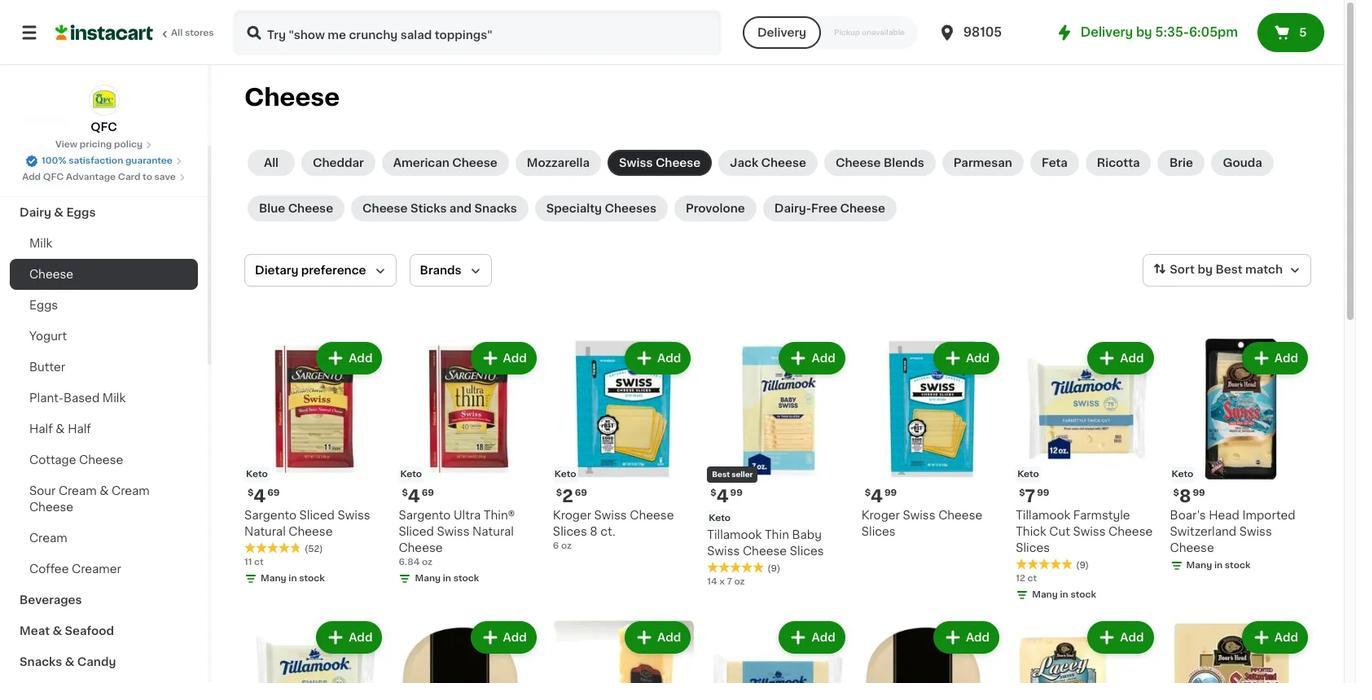 Task type: describe. For each thing, give the bounding box(es) containing it.
seller
[[732, 471, 753, 478]]

tillamook for swiss
[[707, 530, 762, 541]]

$ 4 69 for sargento ultra thin® sliced swiss natural cheese
[[402, 488, 434, 505]]

69 for sargento ultra thin® sliced swiss natural cheese
[[422, 489, 434, 498]]

best for best match
[[1216, 264, 1243, 275]]

stores
[[185, 29, 214, 37]]

3 $ from the left
[[711, 489, 716, 498]]

keto for tillamook farmstyle thick cut swiss cheese slices
[[1017, 470, 1039, 479]]

eggs link
[[10, 290, 198, 321]]

yogurt
[[29, 331, 67, 342]]

natural inside "sargento sliced swiss natural cheese"
[[244, 527, 286, 538]]

$ for kroger swiss cheese slices
[[865, 489, 871, 498]]

keto for kroger swiss cheese slices 8 ct.
[[555, 470, 576, 479]]

switzerland
[[1170, 527, 1237, 538]]

1 vertical spatial 7
[[727, 578, 732, 587]]

$ 8 99
[[1173, 488, 1205, 505]]

99 for boar's head imported switzerland swiss cheese
[[1193, 489, 1205, 498]]

sargento ultra thin® sliced swiss natural cheese 6.84 oz
[[399, 510, 515, 567]]

head
[[1209, 510, 1240, 522]]

advantage
[[66, 173, 116, 182]]

boar's
[[1170, 510, 1206, 522]]

98105
[[963, 26, 1002, 38]]

$ for kroger swiss cheese slices 8 ct.
[[556, 489, 562, 498]]

stock down tillamook farmstyle thick cut swiss cheese slices
[[1071, 591, 1096, 600]]

candy
[[77, 657, 116, 668]]

pricing
[[80, 140, 112, 149]]

dairy & eggs
[[20, 207, 96, 218]]

ricotta
[[1097, 157, 1140, 169]]

delivery for delivery
[[757, 27, 806, 38]]

2 $ 4 99 from the left
[[865, 488, 897, 505]]

2
[[562, 488, 573, 505]]

many down 12 ct
[[1032, 591, 1058, 600]]

cheese link
[[10, 259, 198, 290]]

1 half from the left
[[29, 424, 53, 435]]

sargento sliced swiss natural cheese
[[244, 510, 370, 538]]

cottage cheese
[[29, 455, 123, 466]]

meat & seafood
[[20, 626, 114, 637]]

gouda
[[1223, 157, 1262, 169]]

meat
[[20, 626, 50, 637]]

save
[[154, 173, 176, 182]]

dietary
[[255, 265, 298, 276]]

blue cheese link
[[248, 195, 345, 222]]

view pricing policy link
[[55, 138, 152, 152]]

cream down cottage cheese
[[59, 485, 97, 497]]

jack cheese link
[[719, 150, 818, 176]]

by for delivery
[[1136, 26, 1152, 38]]

dairy-
[[774, 203, 811, 214]]

sour cream & cream cheese
[[29, 485, 150, 513]]

provolone
[[686, 203, 745, 214]]

cut
[[1049, 527, 1070, 538]]

cheeses
[[605, 203, 656, 214]]

dairy-free cheese link
[[763, 195, 897, 222]]

(52)
[[305, 545, 323, 554]]

swiss inside tillamook farmstyle thick cut swiss cheese slices
[[1073, 527, 1106, 538]]

and
[[450, 203, 472, 214]]

feta link
[[1030, 150, 1079, 176]]

sargento for natural
[[244, 510, 296, 522]]

plant-
[[29, 393, 63, 404]]

yogurt link
[[10, 321, 198, 352]]

cream up coffee
[[29, 533, 67, 544]]

dairy & eggs link
[[10, 197, 198, 228]]

product group containing 8
[[1170, 339, 1311, 576]]

cheese inside kroger swiss cheese slices 8 ct. 6 oz
[[630, 510, 674, 522]]

product group containing 2
[[553, 339, 694, 553]]

99 for kroger swiss cheese slices
[[885, 489, 897, 498]]

1 horizontal spatial 8
[[1179, 488, 1191, 505]]

coffee creamer
[[29, 564, 121, 575]]

provolone link
[[674, 195, 757, 222]]

beverages link
[[10, 585, 198, 616]]

ultra
[[454, 510, 481, 522]]

many down 11 ct
[[261, 575, 286, 584]]

eggs inside dairy & eggs "link"
[[66, 207, 96, 218]]

blue
[[259, 203, 285, 214]]

in down boar's head imported switzerland swiss cheese
[[1214, 562, 1223, 571]]

coffee
[[29, 564, 69, 575]]

$ 4 69 for sargento sliced swiss natural cheese
[[248, 488, 280, 505]]

8 inside kroger swiss cheese slices 8 ct. 6 oz
[[590, 527, 598, 538]]

american cheese
[[393, 157, 497, 169]]

x
[[719, 578, 725, 587]]

preference
[[301, 265, 366, 276]]

parmesan
[[954, 157, 1012, 169]]

delivery by 5:35-6:05pm link
[[1055, 23, 1238, 42]]

seafood
[[65, 626, 114, 637]]

slices inside tillamook farmstyle thick cut swiss cheese slices
[[1016, 543, 1050, 554]]

4 for sargento ultra thin® sliced swiss natural cheese
[[408, 488, 420, 505]]

to
[[143, 173, 152, 182]]

brands
[[420, 265, 461, 276]]

5
[[1299, 27, 1307, 38]]

& for eggs
[[54, 207, 64, 218]]

all for all
[[264, 157, 279, 169]]

milk inside plant-based milk link
[[102, 393, 126, 404]]

stock down sargento ultra thin® sliced swiss natural cheese 6.84 oz
[[453, 575, 479, 584]]

keto for boar's head imported switzerland swiss cheese
[[1172, 470, 1193, 479]]

stock down boar's head imported switzerland swiss cheese
[[1225, 562, 1251, 571]]

gouda link
[[1212, 150, 1274, 176]]

slices inside tillamook thin baby swiss cheese slices
[[790, 546, 824, 557]]

keto for sargento ultra thin® sliced swiss natural cheese
[[400, 470, 422, 479]]

all stores link
[[55, 10, 215, 55]]

(9) for cheese
[[768, 565, 780, 574]]

sliced inside "sargento sliced swiss natural cheese"
[[299, 510, 335, 522]]

slices inside kroger swiss cheese slices
[[862, 527, 896, 538]]

product group containing 7
[[1016, 339, 1157, 606]]

in down cut
[[1060, 591, 1068, 600]]

all link
[[248, 150, 295, 176]]

(9) for swiss
[[1076, 562, 1089, 571]]

100% satisfaction guarantee
[[42, 156, 173, 165]]

policy
[[114, 140, 143, 149]]

cheese blends link
[[824, 150, 936, 176]]

half & half
[[29, 424, 91, 435]]

98105 button
[[937, 10, 1035, 55]]

many in stock down 12 ct
[[1032, 591, 1096, 600]]

instacart logo image
[[55, 23, 153, 42]]

cream link
[[10, 523, 198, 554]]

specialty cheeses link
[[535, 195, 668, 222]]

14 x 7 oz
[[707, 578, 745, 587]]

cream down cottage cheese link
[[112, 485, 150, 497]]

swiss inside sargento ultra thin® sliced swiss natural cheese 6.84 oz
[[437, 527, 470, 538]]

ct for 7
[[1028, 575, 1037, 584]]

lists link
[[10, 46, 198, 78]]

sort
[[1170, 264, 1195, 275]]

cheese inside sargento ultra thin® sliced swiss natural cheese 6.84 oz
[[399, 543, 443, 554]]

snacks inside cheese sticks and snacks link
[[474, 203, 517, 214]]

produce
[[20, 176, 69, 187]]

11
[[244, 558, 252, 567]]

cheese sticks and snacks
[[363, 203, 517, 214]]

qfc logo image
[[88, 85, 119, 116]]

many down the switzerland
[[1186, 562, 1212, 571]]

$ for sargento sliced swiss natural cheese
[[248, 489, 254, 498]]

5:35-
[[1155, 26, 1189, 38]]

eggs inside eggs link
[[29, 300, 58, 311]]

6:05pm
[[1189, 26, 1238, 38]]

tillamook thin baby swiss cheese slices
[[707, 530, 824, 557]]



Task type: locate. For each thing, give the bounding box(es) containing it.
1 horizontal spatial tillamook
[[1016, 510, 1070, 522]]

7 $ from the left
[[1173, 489, 1179, 498]]

8 left "ct."
[[590, 527, 598, 538]]

kroger
[[553, 510, 591, 522], [862, 510, 900, 522]]

snacks & candy link
[[10, 647, 198, 678]]

match
[[1245, 264, 1283, 275]]

1 horizontal spatial half
[[68, 424, 91, 435]]

99 inside $ 8 99
[[1193, 489, 1205, 498]]

slices inside kroger swiss cheese slices 8 ct. 6 oz
[[553, 527, 587, 538]]

1 $ 4 69 from the left
[[248, 488, 280, 505]]

oz inside sargento ultra thin® sliced swiss natural cheese 6.84 oz
[[422, 558, 433, 567]]

sargento for sliced
[[399, 510, 451, 522]]

2 $ 4 69 from the left
[[402, 488, 434, 505]]

qfc link
[[88, 85, 119, 135]]

0 horizontal spatial half
[[29, 424, 53, 435]]

0 vertical spatial milk
[[29, 238, 52, 249]]

99 up boar's
[[1193, 489, 1205, 498]]

half down plant-based milk
[[68, 424, 91, 435]]

1 horizontal spatial $ 4 99
[[865, 488, 897, 505]]

7 up the thick at the right bottom of page
[[1025, 488, 1035, 505]]

1 horizontal spatial $ 4 69
[[402, 488, 434, 505]]

1 horizontal spatial sargento
[[399, 510, 451, 522]]

(9) down tillamook thin baby swiss cheese slices
[[768, 565, 780, 574]]

sliced inside sargento ultra thin® sliced swiss natural cheese 6.84 oz
[[399, 527, 434, 538]]

69 for sargento sliced swiss natural cheese
[[267, 489, 280, 498]]

$ down best seller
[[711, 489, 716, 498]]

8 up boar's
[[1179, 488, 1191, 505]]

kroger inside kroger swiss cheese slices 8 ct. 6 oz
[[553, 510, 591, 522]]

american
[[393, 157, 450, 169]]

1 vertical spatial qfc
[[43, 173, 64, 182]]

imported
[[1243, 510, 1296, 522]]

69 up sargento ultra thin® sliced swiss natural cheese 6.84 oz
[[422, 489, 434, 498]]

99 inside $ 7 99
[[1037, 489, 1049, 498]]

1 horizontal spatial ct
[[1028, 575, 1037, 584]]

sargento inside "sargento sliced swiss natural cheese"
[[244, 510, 296, 522]]

snacks
[[474, 203, 517, 214], [20, 657, 62, 668]]

2 sargento from the left
[[399, 510, 451, 522]]

snacks down 'meat'
[[20, 657, 62, 668]]

by inside the delivery by 5:35-6:05pm link
[[1136, 26, 1152, 38]]

eggs
[[66, 207, 96, 218], [29, 300, 58, 311]]

1 horizontal spatial snacks
[[474, 203, 517, 214]]

qfc
[[91, 121, 117, 133], [43, 173, 64, 182]]

keto down best seller
[[709, 514, 731, 523]]

1 69 from the left
[[267, 489, 280, 498]]

0 horizontal spatial 8
[[590, 527, 598, 538]]

brie
[[1170, 157, 1193, 169]]

cheese blends
[[836, 157, 924, 169]]

cottage cheese link
[[10, 445, 198, 476]]

& right 'meat'
[[52, 626, 62, 637]]

best left the match
[[1216, 264, 1243, 275]]

delivery inside 'button'
[[757, 27, 806, 38]]

7
[[1025, 488, 1035, 505], [727, 578, 732, 587]]

milk right based
[[102, 393, 126, 404]]

None search field
[[233, 10, 722, 55]]

jack
[[730, 157, 758, 169]]

0 vertical spatial oz
[[561, 542, 572, 551]]

swiss cheese
[[619, 157, 701, 169]]

1 horizontal spatial 7
[[1025, 488, 1035, 505]]

oz right 6
[[561, 542, 572, 551]]

1 horizontal spatial sliced
[[399, 527, 434, 538]]

0 horizontal spatial $ 4 99
[[711, 488, 743, 505]]

add button
[[318, 344, 381, 373], [472, 344, 535, 373], [626, 344, 689, 373], [781, 344, 844, 373], [935, 344, 998, 373], [1089, 344, 1152, 373], [1244, 344, 1307, 373], [318, 623, 381, 653], [472, 623, 535, 653], [626, 623, 689, 653], [781, 623, 844, 653], [935, 623, 998, 653], [1089, 623, 1152, 653], [1244, 623, 1307, 653]]

& for seafood
[[52, 626, 62, 637]]

69 right 2
[[575, 489, 587, 498]]

tillamook up the thick at the right bottom of page
[[1016, 510, 1070, 522]]

best left seller
[[712, 471, 730, 478]]

many down 6.84
[[415, 575, 441, 584]]

1 horizontal spatial 69
[[422, 489, 434, 498]]

keto up $ 7 99
[[1017, 470, 1039, 479]]

$ up "sargento sliced swiss natural cheese"
[[248, 489, 254, 498]]

many in stock down boar's head imported switzerland swiss cheese
[[1186, 562, 1251, 571]]

(9) down tillamook farmstyle thick cut swiss cheese slices
[[1076, 562, 1089, 571]]

oz right 6.84
[[422, 558, 433, 567]]

keto up sargento ultra thin® sliced swiss natural cheese 6.84 oz
[[400, 470, 422, 479]]

1 horizontal spatial milk
[[102, 393, 126, 404]]

thin®
[[484, 510, 515, 522]]

0 vertical spatial all
[[171, 29, 183, 37]]

$ 4 69 up sargento ultra thin® sliced swiss natural cheese 6.84 oz
[[402, 488, 434, 505]]

tillamook for cut
[[1016, 510, 1070, 522]]

lists
[[46, 56, 74, 68]]

tillamook inside tillamook thin baby swiss cheese slices
[[707, 530, 762, 541]]

$ 4 99 down best seller
[[711, 488, 743, 505]]

snacks right 'and'
[[474, 203, 517, 214]]

(9)
[[1076, 562, 1089, 571], [768, 565, 780, 574]]

kroger swiss cheese slices 8 ct. 6 oz
[[553, 510, 674, 551]]

7 right the x
[[727, 578, 732, 587]]

1 vertical spatial sliced
[[399, 527, 434, 538]]

natural up 11 ct
[[244, 527, 286, 538]]

eggs up yogurt
[[29, 300, 58, 311]]

tillamook left thin
[[707, 530, 762, 541]]

swiss inside tillamook thin baby swiss cheese slices
[[707, 546, 740, 557]]

0 vertical spatial best
[[1216, 264, 1243, 275]]

by left 5:35-
[[1136, 26, 1152, 38]]

add qfc advantage card to save
[[22, 173, 176, 182]]

0 vertical spatial by
[[1136, 26, 1152, 38]]

1 4 from the left
[[254, 488, 266, 505]]

best for best seller
[[712, 471, 730, 478]]

1 horizontal spatial by
[[1198, 264, 1213, 275]]

0 horizontal spatial best
[[712, 471, 730, 478]]

delivery for delivery by 5:35-6:05pm
[[1081, 26, 1133, 38]]

0 vertical spatial 8
[[1179, 488, 1191, 505]]

guarantee
[[125, 156, 173, 165]]

keto up $ 8 99
[[1172, 470, 1193, 479]]

0 horizontal spatial tillamook
[[707, 530, 762, 541]]

free
[[811, 203, 837, 214]]

coffee creamer link
[[10, 554, 198, 585]]

oz right the x
[[734, 578, 745, 587]]

jack cheese
[[730, 157, 806, 169]]

swiss inside boar's head imported switzerland swiss cheese
[[1239, 527, 1272, 538]]

feta
[[1042, 157, 1068, 169]]

& inside sour cream & cream cheese
[[100, 485, 109, 497]]

ct.
[[601, 527, 615, 538]]

ct for 4
[[254, 558, 264, 567]]

keto for sargento sliced swiss natural cheese
[[246, 470, 268, 479]]

qfc down the 100%
[[43, 173, 64, 182]]

keto up "sargento sliced swiss natural cheese"
[[246, 470, 268, 479]]

slices down baby
[[790, 546, 824, 557]]

best match
[[1216, 264, 1283, 275]]

1 vertical spatial by
[[1198, 264, 1213, 275]]

blue cheese
[[259, 203, 333, 214]]

& right the 'dairy' at the top of page
[[54, 207, 64, 218]]

$ up 6
[[556, 489, 562, 498]]

2 vertical spatial oz
[[734, 578, 745, 587]]

99 for tillamook farmstyle thick cut swiss cheese slices
[[1037, 489, 1049, 498]]

99 up the thick at the right bottom of page
[[1037, 489, 1049, 498]]

4 99 from the left
[[1193, 489, 1205, 498]]

tillamook inside tillamook farmstyle thick cut swiss cheese slices
[[1016, 510, 1070, 522]]

sargento up 11 ct
[[244, 510, 296, 522]]

add qfc advantage card to save link
[[22, 171, 186, 184]]

milk down the 'dairy' at the top of page
[[29, 238, 52, 249]]

0 vertical spatial snacks
[[474, 203, 517, 214]]

1 sargento from the left
[[244, 510, 296, 522]]

1 horizontal spatial natural
[[473, 527, 514, 538]]

&
[[54, 207, 64, 218], [56, 424, 65, 435], [100, 485, 109, 497], [52, 626, 62, 637], [65, 657, 74, 668]]

0 vertical spatial eggs
[[66, 207, 96, 218]]

0 horizontal spatial ct
[[254, 558, 264, 567]]

1 vertical spatial all
[[264, 157, 279, 169]]

sargento left ultra
[[399, 510, 451, 522]]

& left 'candy'
[[65, 657, 74, 668]]

Best match Sort by field
[[1143, 254, 1311, 287]]

$ inside $ 2 69
[[556, 489, 562, 498]]

2 69 from the left
[[422, 489, 434, 498]]

4 4 from the left
[[871, 488, 883, 505]]

swiss inside "sargento sliced swiss natural cheese"
[[338, 510, 370, 522]]

6 $ from the left
[[865, 489, 871, 498]]

$ up sargento ultra thin® sliced swiss natural cheese 6.84 oz
[[402, 489, 408, 498]]

4 up "sargento sliced swiss natural cheese"
[[254, 488, 266, 505]]

0 vertical spatial ct
[[254, 558, 264, 567]]

sticks
[[410, 203, 447, 214]]

4 up sargento ultra thin® sliced swiss natural cheese 6.84 oz
[[408, 488, 420, 505]]

8
[[1179, 488, 1191, 505], [590, 527, 598, 538]]

1 $ 4 99 from the left
[[711, 488, 743, 505]]

cheese inside tillamook farmstyle thick cut swiss cheese slices
[[1109, 527, 1153, 538]]

2 natural from the left
[[473, 527, 514, 538]]

1 vertical spatial snacks
[[20, 657, 62, 668]]

best inside field
[[1216, 264, 1243, 275]]

99 up kroger swiss cheese slices at the right of page
[[885, 489, 897, 498]]

sliced up 6.84
[[399, 527, 434, 538]]

sliced up (52)
[[299, 510, 335, 522]]

by for sort
[[1198, 264, 1213, 275]]

69
[[267, 489, 280, 498], [422, 489, 434, 498], [575, 489, 587, 498]]

cheese inside "sargento sliced swiss natural cheese"
[[289, 527, 333, 538]]

oz
[[561, 542, 572, 551], [422, 558, 433, 567], [734, 578, 745, 587]]

delivery
[[1081, 26, 1133, 38], [757, 27, 806, 38]]

cheese inside tillamook thin baby swiss cheese slices
[[743, 546, 787, 557]]

natural inside sargento ultra thin® sliced swiss natural cheese 6.84 oz
[[473, 527, 514, 538]]

snacks inside snacks & candy link
[[20, 657, 62, 668]]

dairy
[[20, 207, 51, 218]]

0 horizontal spatial natural
[[244, 527, 286, 538]]

2 horizontal spatial oz
[[734, 578, 745, 587]]

2 $ from the left
[[402, 489, 408, 498]]

1 horizontal spatial best
[[1216, 264, 1243, 275]]

1 99 from the left
[[730, 489, 743, 498]]

1 horizontal spatial eggs
[[66, 207, 96, 218]]

milk link
[[10, 228, 198, 259]]

view
[[55, 140, 77, 149]]

1 vertical spatial oz
[[422, 558, 433, 567]]

Search field
[[235, 11, 720, 54]]

0 horizontal spatial $ 4 69
[[248, 488, 280, 505]]

cheese inside kroger swiss cheese slices
[[938, 510, 983, 522]]

ct right 12
[[1028, 575, 1037, 584]]

all left stores
[[171, 29, 183, 37]]

sour
[[29, 485, 56, 497]]

many
[[1186, 562, 1212, 571], [261, 575, 286, 584], [415, 575, 441, 584], [1032, 591, 1058, 600]]

oz inside kroger swiss cheese slices 8 ct. 6 oz
[[561, 542, 572, 551]]

$ for boar's head imported switzerland swiss cheese
[[1173, 489, 1179, 498]]

cheddar link
[[301, 150, 375, 176]]

dietary preference
[[255, 265, 366, 276]]

product group
[[244, 339, 386, 589], [399, 339, 540, 589], [553, 339, 694, 553], [707, 339, 849, 589], [862, 339, 1003, 540], [1016, 339, 1157, 606], [1170, 339, 1311, 576], [244, 619, 386, 683], [399, 619, 540, 683], [553, 619, 694, 683], [707, 619, 849, 683], [862, 619, 1003, 683], [1016, 619, 1157, 683], [1170, 619, 1311, 683]]

in down "sargento sliced swiss natural cheese"
[[289, 575, 297, 584]]

by
[[1136, 26, 1152, 38], [1198, 264, 1213, 275]]

thin
[[765, 530, 789, 541]]

keto up 2
[[555, 470, 576, 479]]

half down plant-
[[29, 424, 53, 435]]

1 vertical spatial 8
[[590, 527, 598, 538]]

all for all stores
[[171, 29, 183, 37]]

0 horizontal spatial eggs
[[29, 300, 58, 311]]

0 vertical spatial tillamook
[[1016, 510, 1070, 522]]

by right sort
[[1198, 264, 1213, 275]]

all up blue
[[264, 157, 279, 169]]

$ up the thick at the right bottom of page
[[1019, 489, 1025, 498]]

0 horizontal spatial kroger
[[553, 510, 591, 522]]

kroger for kroger swiss cheese slices
[[862, 510, 900, 522]]

100%
[[42, 156, 66, 165]]

1 horizontal spatial oz
[[561, 542, 572, 551]]

0 horizontal spatial milk
[[29, 238, 52, 249]]

2 kroger from the left
[[862, 510, 900, 522]]

1 vertical spatial tillamook
[[707, 530, 762, 541]]

kroger swiss cheese slices
[[862, 510, 983, 538]]

2 99 from the left
[[1037, 489, 1049, 498]]

cheddar
[[313, 157, 364, 169]]

1 vertical spatial best
[[712, 471, 730, 478]]

(9) inside 'product' group
[[1076, 562, 1089, 571]]

many in stock down (52)
[[261, 575, 325, 584]]

0 horizontal spatial all
[[171, 29, 183, 37]]

swiss inside kroger swiss cheese slices
[[903, 510, 936, 522]]

$ for tillamook farmstyle thick cut swiss cheese slices
[[1019, 489, 1025, 498]]

sort by
[[1170, 264, 1213, 275]]

by inside the best match sort by field
[[1198, 264, 1213, 275]]

99 down best seller
[[730, 489, 743, 498]]

& for half
[[56, 424, 65, 435]]

0 vertical spatial qfc
[[91, 121, 117, 133]]

blends
[[884, 157, 924, 169]]

$ inside $ 8 99
[[1173, 489, 1179, 498]]

qfc up view pricing policy link
[[91, 121, 117, 133]]

2 4 from the left
[[408, 488, 420, 505]]

1 $ from the left
[[248, 489, 254, 498]]

tillamook
[[1016, 510, 1070, 522], [707, 530, 762, 541]]

1 vertical spatial milk
[[102, 393, 126, 404]]

baby
[[792, 530, 822, 541]]

specialty cheeses
[[546, 203, 656, 214]]

3 69 from the left
[[575, 489, 587, 498]]

1 vertical spatial eggs
[[29, 300, 58, 311]]

farmstyle
[[1073, 510, 1130, 522]]

based
[[63, 393, 100, 404]]

kroger for kroger swiss cheese slices 8 ct. 6 oz
[[553, 510, 591, 522]]

2 half from the left
[[68, 424, 91, 435]]

0 horizontal spatial sliced
[[299, 510, 335, 522]]

4 up kroger swiss cheese slices at the right of page
[[871, 488, 883, 505]]

& for candy
[[65, 657, 74, 668]]

5 $ from the left
[[556, 489, 562, 498]]

cottage
[[29, 455, 76, 466]]

3 99 from the left
[[885, 489, 897, 498]]

1 horizontal spatial qfc
[[91, 121, 117, 133]]

butter link
[[10, 352, 198, 383]]

slices right baby
[[862, 527, 896, 538]]

$ up boar's
[[1173, 489, 1179, 498]]

sargento inside sargento ultra thin® sliced swiss natural cheese 6.84 oz
[[399, 510, 451, 522]]

ct inside group
[[1028, 575, 1037, 584]]

1 horizontal spatial (9)
[[1076, 562, 1089, 571]]

0 horizontal spatial delivery
[[757, 27, 806, 38]]

many in stock down 6.84
[[415, 575, 479, 584]]

all stores
[[171, 29, 214, 37]]

1 kroger from the left
[[553, 510, 591, 522]]

ct right 11
[[254, 558, 264, 567]]

cheese
[[244, 86, 340, 109], [452, 157, 497, 169], [656, 157, 701, 169], [761, 157, 806, 169], [836, 157, 881, 169], [288, 203, 333, 214], [363, 203, 408, 214], [840, 203, 885, 214], [29, 269, 73, 280], [79, 455, 123, 466], [29, 502, 73, 513], [630, 510, 674, 522], [938, 510, 983, 522], [289, 527, 333, 538], [1109, 527, 1153, 538], [399, 543, 443, 554], [1170, 543, 1214, 554], [743, 546, 787, 557]]

slices down the thick at the right bottom of page
[[1016, 543, 1050, 554]]

& down cottage cheese link
[[100, 485, 109, 497]]

6.84
[[399, 558, 420, 567]]

0 horizontal spatial 69
[[267, 489, 280, 498]]

& up "cottage"
[[56, 424, 65, 435]]

0 horizontal spatial (9)
[[768, 565, 780, 574]]

7 inside 'product' group
[[1025, 488, 1035, 505]]

2 horizontal spatial 69
[[575, 489, 587, 498]]

$ for sargento ultra thin® sliced swiss natural cheese
[[402, 489, 408, 498]]

brands button
[[409, 254, 492, 287]]

0 horizontal spatial oz
[[422, 558, 433, 567]]

4 $ from the left
[[1019, 489, 1025, 498]]

$ up kroger swiss cheese slices at the right of page
[[865, 489, 871, 498]]

cheese inside boar's head imported switzerland swiss cheese
[[1170, 543, 1214, 554]]

best seller
[[712, 471, 753, 478]]

3 4 from the left
[[716, 488, 729, 505]]

swiss inside kroger swiss cheese slices 8 ct. 6 oz
[[594, 510, 627, 522]]

eggs down advantage
[[66, 207, 96, 218]]

0 horizontal spatial qfc
[[43, 173, 64, 182]]

69 up "sargento sliced swiss natural cheese"
[[267, 489, 280, 498]]

in down sargento ultra thin® sliced swiss natural cheese 6.84 oz
[[443, 575, 451, 584]]

1 natural from the left
[[244, 527, 286, 538]]

1 vertical spatial ct
[[1028, 575, 1037, 584]]

slices
[[553, 527, 587, 538], [862, 527, 896, 538], [1016, 543, 1050, 554], [790, 546, 824, 557]]

service type group
[[743, 16, 918, 49]]

milk inside milk link
[[29, 238, 52, 249]]

0 horizontal spatial 7
[[727, 578, 732, 587]]

view pricing policy
[[55, 140, 143, 149]]

0 vertical spatial 7
[[1025, 488, 1035, 505]]

natural down thin®
[[473, 527, 514, 538]]

$ 4 69 up "sargento sliced swiss natural cheese"
[[248, 488, 280, 505]]

mozzarella link
[[515, 150, 601, 176]]

1 horizontal spatial all
[[264, 157, 279, 169]]

0 horizontal spatial snacks
[[20, 657, 62, 668]]

parmesan link
[[942, 150, 1024, 176]]

1 horizontal spatial delivery
[[1081, 26, 1133, 38]]

4 for kroger swiss cheese slices
[[871, 488, 883, 505]]

0 vertical spatial sliced
[[299, 510, 335, 522]]

many in stock
[[1186, 562, 1251, 571], [261, 575, 325, 584], [415, 575, 479, 584], [1032, 591, 1096, 600]]

kroger inside kroger swiss cheese slices
[[862, 510, 900, 522]]

cheese inside sour cream & cream cheese
[[29, 502, 73, 513]]

4 for sargento sliced swiss natural cheese
[[254, 488, 266, 505]]

slices up 6
[[553, 527, 587, 538]]

0 horizontal spatial sargento
[[244, 510, 296, 522]]

69 inside $ 2 69
[[575, 489, 587, 498]]

69 for kroger swiss cheese slices 8 ct.
[[575, 489, 587, 498]]

$ 4 99 up kroger swiss cheese slices at the right of page
[[865, 488, 897, 505]]

$ inside $ 7 99
[[1019, 489, 1025, 498]]

1 horizontal spatial kroger
[[862, 510, 900, 522]]

plant-based milk
[[29, 393, 126, 404]]

cheese sticks and snacks link
[[351, 195, 528, 222]]

11 ct
[[244, 558, 264, 567]]

stock down (52)
[[299, 575, 325, 584]]

tillamook farmstyle thick cut swiss cheese slices
[[1016, 510, 1153, 554]]

& inside "link"
[[54, 207, 64, 218]]

0 horizontal spatial by
[[1136, 26, 1152, 38]]

★★★★★
[[244, 543, 301, 554], [244, 543, 301, 554], [1016, 559, 1073, 570], [1016, 559, 1073, 570], [707, 562, 764, 574], [707, 562, 764, 574]]

4 down best seller
[[716, 488, 729, 505]]



Task type: vqa. For each thing, say whether or not it's contained in the screenshot.
Add Button
yes



